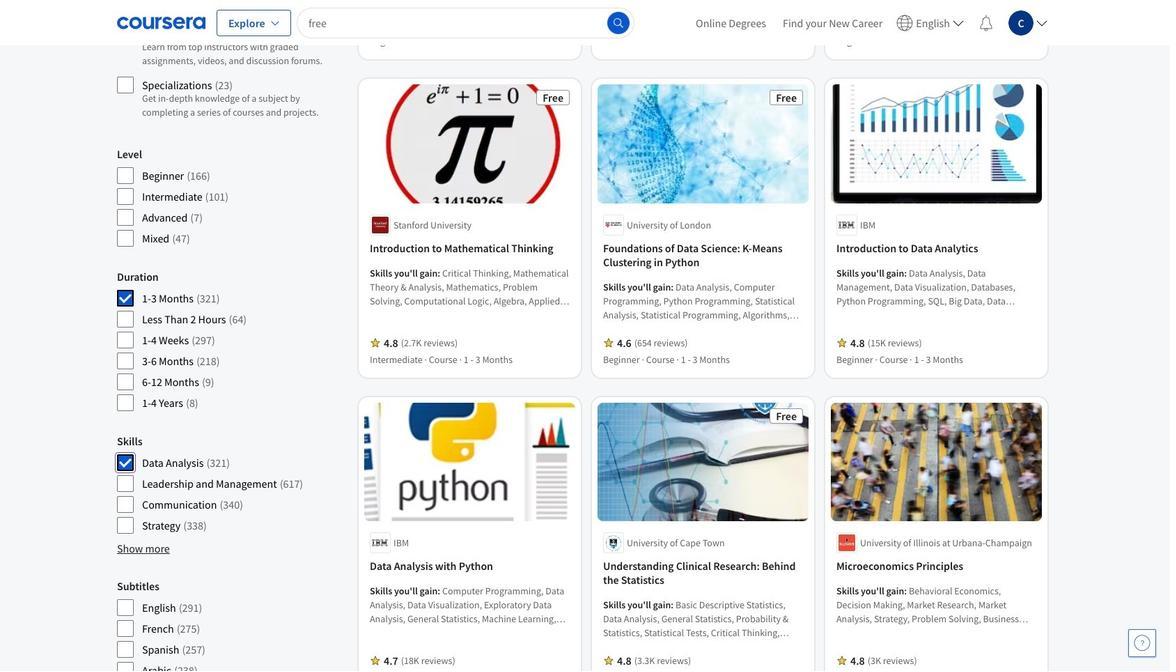 Task type: vqa. For each thing, say whether or not it's contained in the screenshot.
3rd GROUP from the top
yes



Task type: locate. For each thing, give the bounding box(es) containing it.
None search field
[[297, 7, 635, 38]]

3 group from the top
[[117, 270, 345, 412]]

group
[[117, 5, 345, 125], [117, 147, 345, 248], [117, 270, 345, 412], [117, 434, 345, 535], [117, 579, 345, 671]]

menu
[[688, 0, 1054, 45]]

5 group from the top
[[117, 579, 345, 671]]

1 group from the top
[[117, 5, 345, 125]]

2 group from the top
[[117, 147, 345, 248]]



Task type: describe. For each thing, give the bounding box(es) containing it.
coursera image
[[117, 11, 206, 34]]

What do you want to learn? text field
[[297, 7, 635, 38]]

help center image
[[1135, 635, 1151, 652]]

4 group from the top
[[117, 434, 345, 535]]



